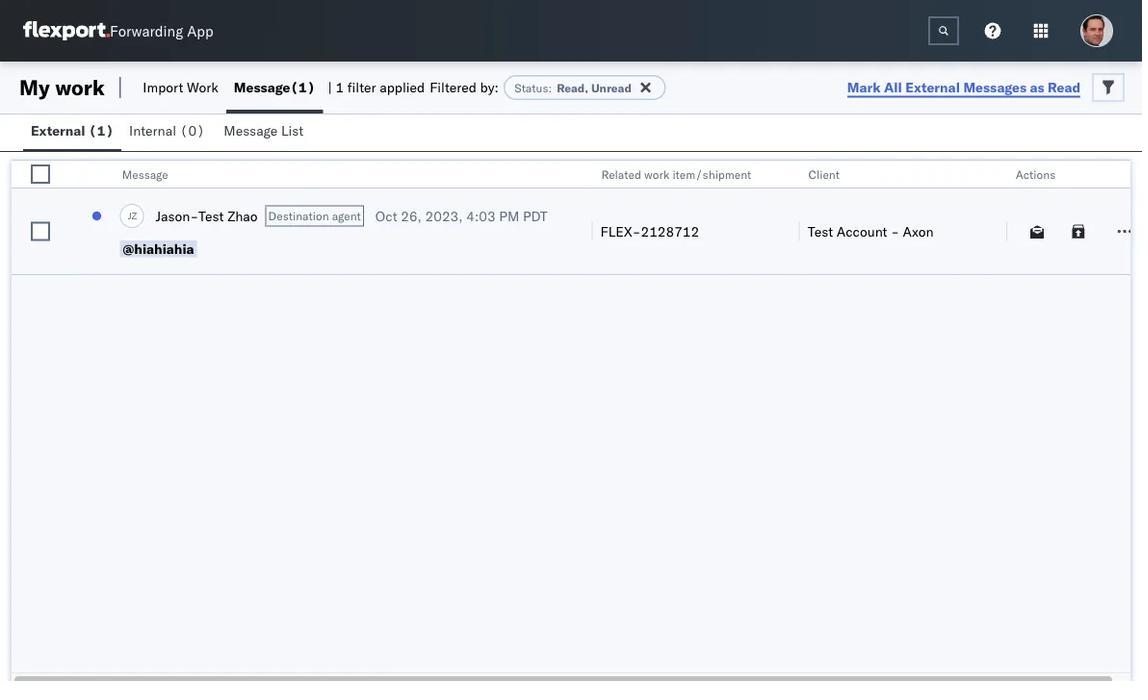 Task type: describe. For each thing, give the bounding box(es) containing it.
message for (1)
[[234, 79, 290, 96]]

2023,
[[425, 208, 463, 224]]

messages
[[963, 78, 1027, 95]]

1 horizontal spatial test
[[808, 223, 833, 240]]

1 resize handle column header from the left
[[51, 161, 74, 276]]

:
[[548, 80, 552, 95]]

internal
[[129, 122, 176, 139]]

account
[[837, 223, 887, 240]]

message (1)
[[234, 79, 315, 96]]

agent
[[332, 209, 361, 223]]

work for related
[[644, 167, 670, 182]]

forwarding app link
[[23, 21, 213, 40]]

applied
[[380, 79, 425, 96]]

external (1)
[[31, 122, 114, 139]]

status
[[515, 80, 548, 95]]

related work item/shipment
[[601, 167, 752, 182]]

work for my
[[55, 74, 105, 101]]

import work
[[143, 79, 218, 96]]

related
[[601, 167, 641, 182]]

test account - axon
[[808, 223, 934, 240]]

resize handle column header for related work item/shipment
[[776, 161, 799, 276]]

resize handle column header for client
[[983, 161, 1006, 276]]

client
[[809, 167, 840, 182]]

destination
[[268, 209, 329, 223]]

item/shipment
[[673, 167, 752, 182]]

read,
[[557, 80, 588, 95]]

internal (0) button
[[121, 114, 216, 151]]

internal (0)
[[129, 122, 205, 139]]

filter
[[347, 79, 376, 96]]

j z
[[128, 210, 137, 222]]

flex-
[[600, 223, 641, 240]]

jason-test zhao
[[156, 208, 258, 224]]

0 vertical spatial external
[[906, 78, 960, 95]]

mark
[[847, 78, 881, 95]]

j
[[128, 210, 132, 222]]



Task type: locate. For each thing, give the bounding box(es) containing it.
work
[[187, 79, 218, 96]]

my
[[19, 74, 50, 101]]

1 vertical spatial message
[[224, 122, 278, 139]]

1
[[336, 79, 344, 96]]

message up z
[[122, 167, 168, 182]]

message list
[[224, 122, 304, 139]]

external right all
[[906, 78, 960, 95]]

| 1 filter applied filtered by:
[[328, 79, 499, 96]]

-
[[891, 223, 899, 240]]

resize handle column header left "actions"
[[983, 161, 1006, 276]]

1 horizontal spatial (1)
[[290, 79, 315, 96]]

message list button
[[216, 114, 315, 151]]

external
[[906, 78, 960, 95], [31, 122, 85, 139]]

2 vertical spatial message
[[122, 167, 168, 182]]

(1) left |
[[290, 79, 315, 96]]

jason-
[[156, 208, 198, 224]]

message
[[234, 79, 290, 96], [224, 122, 278, 139], [122, 167, 168, 182]]

2 resize handle column header from the left
[[569, 161, 592, 276]]

forwarding
[[110, 22, 183, 40]]

my work
[[19, 74, 105, 101]]

work
[[55, 74, 105, 101], [644, 167, 670, 182]]

as
[[1030, 78, 1045, 95]]

resize handle column header left j
[[51, 161, 74, 276]]

resize handle column header
[[51, 161, 74, 276], [569, 161, 592, 276], [776, 161, 799, 276], [983, 161, 1006, 276], [1107, 161, 1131, 276]]

4:03
[[466, 208, 496, 224]]

5 resize handle column header from the left
[[1107, 161, 1131, 276]]

external (1) button
[[23, 114, 121, 151]]

(0)
[[180, 122, 205, 139]]

resize handle column header for message
[[569, 161, 592, 276]]

work right related at the top right of page
[[644, 167, 670, 182]]

app
[[187, 22, 213, 40]]

0 horizontal spatial (1)
[[89, 122, 114, 139]]

filtered
[[430, 79, 477, 96]]

1 horizontal spatial work
[[644, 167, 670, 182]]

resize handle column header right "actions"
[[1107, 161, 1131, 276]]

None text field
[[928, 16, 959, 45]]

unread
[[591, 80, 632, 95]]

@hiahiahia
[[123, 241, 194, 258]]

(1) inside external (1) button
[[89, 122, 114, 139]]

0 vertical spatial work
[[55, 74, 105, 101]]

read
[[1048, 78, 1080, 95]]

0 horizontal spatial external
[[31, 122, 85, 139]]

actions
[[1016, 167, 1056, 182]]

import work button
[[135, 62, 226, 114]]

test left zhao
[[198, 208, 224, 224]]

flexport. image
[[23, 21, 110, 40]]

forwarding app
[[110, 22, 213, 40]]

26,
[[401, 208, 422, 224]]

work up "external (1)"
[[55, 74, 105, 101]]

z
[[132, 210, 137, 222]]

message up message list
[[234, 79, 290, 96]]

4 resize handle column header from the left
[[983, 161, 1006, 276]]

3 resize handle column header from the left
[[776, 161, 799, 276]]

external down my work
[[31, 122, 85, 139]]

message left list
[[224, 122, 278, 139]]

(1) left internal
[[89, 122, 114, 139]]

0 horizontal spatial test
[[198, 208, 224, 224]]

list
[[281, 122, 304, 139]]

oct 26, 2023, 4:03 pm pdt
[[375, 208, 548, 224]]

message inside button
[[224, 122, 278, 139]]

|
[[328, 79, 332, 96]]

test left account
[[808, 223, 833, 240]]

(1)
[[290, 79, 315, 96], [89, 122, 114, 139]]

pm
[[499, 208, 519, 224]]

(1) for message (1)
[[290, 79, 315, 96]]

resize handle column header left "flex-"
[[569, 161, 592, 276]]

None checkbox
[[31, 165, 50, 184]]

oct
[[375, 208, 397, 224]]

1 vertical spatial (1)
[[89, 122, 114, 139]]

resize handle column header for actions
[[1107, 161, 1131, 276]]

(1) for external (1)
[[89, 122, 114, 139]]

1 horizontal spatial external
[[906, 78, 960, 95]]

1 vertical spatial external
[[31, 122, 85, 139]]

test
[[198, 208, 224, 224], [808, 223, 833, 240]]

0 vertical spatial (1)
[[290, 79, 315, 96]]

message for list
[[224, 122, 278, 139]]

destination agent
[[268, 209, 361, 223]]

all
[[884, 78, 902, 95]]

external inside button
[[31, 122, 85, 139]]

resize handle column header left client
[[776, 161, 799, 276]]

None checkbox
[[31, 222, 50, 241]]

status : read, unread
[[515, 80, 632, 95]]

flex- 2128712
[[600, 223, 699, 240]]

mark all external messages as read
[[847, 78, 1080, 95]]

1 vertical spatial work
[[644, 167, 670, 182]]

by:
[[480, 79, 499, 96]]

0 vertical spatial message
[[234, 79, 290, 96]]

0 horizontal spatial work
[[55, 74, 105, 101]]

2128712
[[641, 223, 699, 240]]

axon
[[903, 223, 934, 240]]

zhao
[[227, 208, 258, 224]]

pdt
[[523, 208, 548, 224]]

import
[[143, 79, 183, 96]]



Task type: vqa. For each thing, say whether or not it's contained in the screenshot.
the 'No' to the top
no



